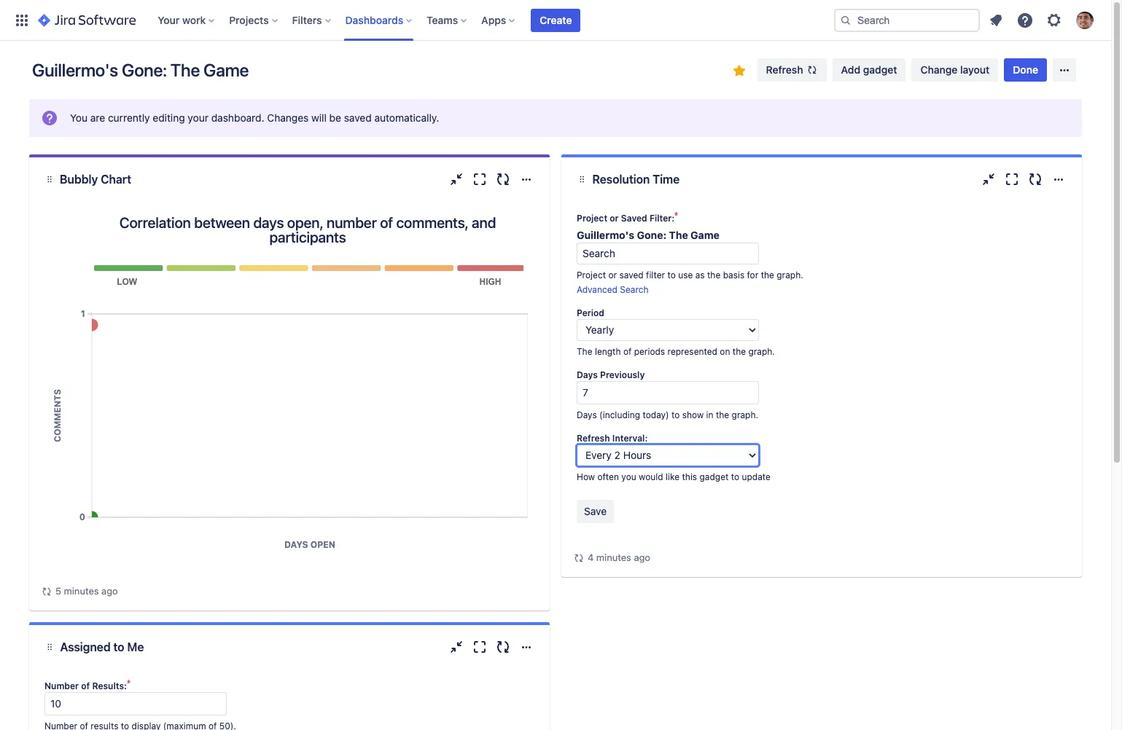 Task type: describe. For each thing, give the bounding box(es) containing it.
apps button
[[477, 8, 521, 32]]

your work button
[[153, 8, 220, 32]]

saved inside project or saved filter to use as the basis for the graph. advanced search
[[619, 270, 644, 281]]

notifications image
[[987, 11, 1005, 29]]

more actions for resolution time gadget image
[[1050, 171, 1067, 188]]

changes
[[267, 112, 309, 124]]

update
[[742, 472, 771, 483]]

or for saved
[[608, 270, 617, 281]]

ago for chart
[[101, 585, 118, 597]]

more dashboard actions image
[[1056, 61, 1073, 79]]

refresh resolution time image
[[1027, 171, 1044, 188]]

guillermo's inside 'resolution time' "region"
[[577, 229, 634, 241]]

often
[[597, 472, 619, 483]]

the right as
[[707, 270, 721, 281]]

minimize assigned to me image
[[448, 639, 465, 656]]

gadget inside button
[[863, 63, 897, 76]]

filters
[[292, 13, 322, 26]]

participants
[[269, 229, 346, 246]]

chart
[[101, 173, 131, 186]]

project or saved filter to use as the basis for the graph. advanced search
[[577, 270, 803, 295]]

bubbly chart
[[60, 173, 131, 186]]

(including
[[599, 410, 640, 421]]

maximize assigned to me image
[[471, 639, 489, 656]]

dashboard.
[[211, 112, 264, 124]]

as
[[695, 270, 705, 281]]

days
[[253, 214, 284, 231]]

done link
[[1004, 58, 1047, 82]]

you are currently editing your dashboard. changes will be saved automatically.
[[70, 112, 439, 124]]

0 vertical spatial gone:
[[122, 60, 167, 80]]

automatically.
[[374, 112, 439, 124]]

to left update
[[731, 472, 739, 483]]

time
[[653, 173, 680, 186]]

in
[[706, 410, 714, 421]]

work
[[182, 13, 206, 26]]

to inside project or saved filter to use as the basis for the graph. advanced search
[[667, 270, 676, 281]]

0 vertical spatial search field
[[834, 8, 980, 32]]

maximize resolution time image
[[1003, 171, 1021, 188]]

me
[[127, 641, 144, 654]]

your profile and settings image
[[1076, 11, 1094, 29]]

search image
[[840, 14, 852, 26]]

and
[[472, 214, 496, 231]]

change layout
[[921, 63, 990, 76]]

you
[[70, 112, 88, 124]]

refresh assigned to me image
[[494, 639, 512, 656]]

for
[[747, 270, 759, 281]]

4
[[588, 552, 594, 564]]

today)
[[643, 410, 669, 421]]

minimize bubbly chart image
[[448, 171, 465, 188]]

none submit inside 'resolution time' "region"
[[577, 500, 614, 524]]

days (including today) to show in the graph.
[[577, 410, 758, 421]]

Days Previously text field
[[577, 381, 759, 405]]

more actions for assigned to me gadget image
[[518, 639, 535, 656]]

bubbly
[[60, 173, 98, 186]]

projects
[[229, 13, 269, 26]]

to left show
[[672, 410, 680, 421]]

2 vertical spatial of
[[81, 681, 90, 692]]

filters button
[[288, 8, 337, 32]]

5
[[55, 585, 61, 597]]

resolution
[[592, 173, 650, 186]]

apps
[[481, 13, 506, 26]]

correlation between days open, number of comments, and participants
[[119, 214, 496, 246]]

periods
[[634, 346, 665, 357]]

your
[[188, 112, 208, 124]]

add
[[841, 63, 860, 76]]

projects button
[[225, 8, 283, 32]]

show
[[682, 410, 704, 421]]

minutes for resolution
[[596, 552, 631, 564]]

maximize bubbly chart image
[[471, 171, 489, 188]]

editing
[[153, 112, 185, 124]]

on
[[720, 346, 730, 357]]

days for days previously
[[577, 370, 598, 381]]

refresh bubbly chart image
[[494, 171, 512, 188]]

5 minutes ago
[[55, 585, 118, 597]]

interval:
[[612, 433, 648, 444]]

results:
[[92, 681, 127, 692]]

filter
[[646, 270, 665, 281]]

resolution time
[[592, 173, 680, 186]]

banner containing your work
[[0, 0, 1111, 41]]

how
[[577, 472, 595, 483]]

add gadget button
[[832, 58, 906, 82]]

settings image
[[1046, 11, 1063, 29]]

1 vertical spatial the
[[669, 229, 688, 241]]

the right the for
[[761, 270, 774, 281]]

represented
[[668, 346, 717, 357]]

would
[[639, 472, 663, 483]]

how often you would like this gadget to update
[[577, 472, 771, 483]]

graph. for the length of periods represented on the graph.
[[748, 346, 775, 357]]

the right 'in'
[[716, 410, 729, 421]]

project for project or saved filter:
[[577, 213, 607, 224]]

ago for time
[[634, 552, 650, 564]]

teams
[[427, 13, 458, 26]]



Task type: vqa. For each thing, say whether or not it's contained in the screenshot.
Done
yes



Task type: locate. For each thing, give the bounding box(es) containing it.
dashboards button
[[341, 8, 418, 32]]

an arrow curved in a circular way on the button that refreshes the dashboard image
[[573, 552, 585, 564]]

of
[[380, 214, 393, 231], [623, 346, 632, 357], [81, 681, 90, 692]]

refresh image
[[806, 64, 818, 76]]

ago right '5'
[[101, 585, 118, 597]]

length
[[595, 346, 621, 357]]

of inside 'resolution time' "region"
[[623, 346, 632, 357]]

0 horizontal spatial guillermo's
[[32, 60, 118, 80]]

1 horizontal spatial game
[[691, 229, 720, 241]]

0 horizontal spatial game
[[203, 60, 249, 80]]

0 vertical spatial gadget
[[863, 63, 897, 76]]

period
[[577, 308, 604, 319]]

guillermo's gone: the game
[[32, 60, 249, 80], [577, 229, 720, 241]]

minutes for bubbly
[[64, 585, 99, 597]]

days for days (including today) to show in the graph.
[[577, 410, 597, 421]]

help image
[[1016, 11, 1034, 29]]

to left use
[[667, 270, 676, 281]]

1 vertical spatial days
[[577, 410, 597, 421]]

0 horizontal spatial guillermo's gone: the game
[[32, 60, 249, 80]]

0 vertical spatial days
[[577, 370, 598, 381]]

resolution time region
[[573, 201, 1070, 566]]

graph. for days (including today) to show in the graph.
[[732, 410, 758, 421]]

gone: inside 'resolution time' "region"
[[637, 229, 667, 241]]

project
[[577, 213, 607, 224], [577, 270, 606, 281]]

ago inside "bubbly chart" region
[[101, 585, 118, 597]]

guillermo's
[[32, 60, 118, 80], [577, 229, 634, 241]]

star guillermo's gone: the game image
[[730, 62, 748, 79]]

project or saved filter:
[[577, 213, 675, 224]]

search field inside 'resolution time' "region"
[[577, 243, 759, 265]]

number
[[44, 681, 79, 692]]

1 horizontal spatial search field
[[834, 8, 980, 32]]

0 horizontal spatial of
[[81, 681, 90, 692]]

minutes inside 'resolution time' "region"
[[596, 552, 631, 564]]

1 horizontal spatial minutes
[[596, 552, 631, 564]]

1 vertical spatial or
[[608, 270, 617, 281]]

the right on
[[733, 346, 746, 357]]

assigned
[[60, 641, 111, 654]]

1 horizontal spatial guillermo's gone: the game
[[577, 229, 720, 241]]

create button
[[531, 8, 581, 32]]

None text field
[[44, 693, 227, 716]]

days
[[577, 370, 598, 381], [577, 410, 597, 421]]

create
[[540, 13, 572, 26]]

refresh interval:
[[577, 433, 648, 444]]

game inside 'resolution time' "region"
[[691, 229, 720, 241]]

or up advanced search link
[[608, 270, 617, 281]]

of right "length"
[[623, 346, 632, 357]]

0 vertical spatial guillermo's gone: the game
[[32, 60, 249, 80]]

saved up search
[[619, 270, 644, 281]]

2 vertical spatial the
[[577, 346, 592, 357]]

refresh for refresh
[[766, 63, 803, 76]]

number
[[327, 214, 377, 231]]

gone: up currently
[[122, 60, 167, 80]]

0 horizontal spatial search field
[[577, 243, 759, 265]]

primary element
[[9, 0, 834, 40]]

0 vertical spatial game
[[203, 60, 249, 80]]

of right number on the top left of page
[[380, 214, 393, 231]]

1 horizontal spatial gadget
[[863, 63, 897, 76]]

minutes right '5'
[[64, 585, 99, 597]]

to
[[667, 270, 676, 281], [672, 410, 680, 421], [731, 472, 739, 483], [113, 641, 124, 654]]

bubbly chart region
[[41, 201, 538, 599]]

0 horizontal spatial gone:
[[122, 60, 167, 80]]

an arrow curved in a circular way on the button that refreshes the dashboard image
[[41, 586, 52, 598]]

guillermo's down project or saved filter:
[[577, 229, 634, 241]]

minutes right 4
[[596, 552, 631, 564]]

refresh button
[[757, 58, 827, 82]]

game
[[203, 60, 249, 80], [691, 229, 720, 241]]

1 horizontal spatial refresh
[[766, 63, 803, 76]]

advanced search link
[[577, 284, 649, 295]]

comments,
[[396, 214, 469, 231]]

1 project from the top
[[577, 213, 607, 224]]

ago inside 'resolution time' "region"
[[634, 552, 650, 564]]

search field up filter
[[577, 243, 759, 265]]

1 days from the top
[[577, 370, 598, 381]]

saved right be
[[344, 112, 372, 124]]

of right 'number'
[[81, 681, 90, 692]]

of inside correlation between days open, number of comments, and participants
[[380, 214, 393, 231]]

1 vertical spatial minutes
[[64, 585, 99, 597]]

2 horizontal spatial the
[[669, 229, 688, 241]]

refresh left refresh "image" on the top right of the page
[[766, 63, 803, 76]]

0 vertical spatial the
[[170, 60, 200, 80]]

the left "length"
[[577, 346, 592, 357]]

guillermo's gone: the game down filter:
[[577, 229, 720, 241]]

gone: down filter:
[[637, 229, 667, 241]]

layout
[[960, 63, 990, 76]]

0 horizontal spatial refresh
[[577, 433, 610, 444]]

minutes
[[596, 552, 631, 564], [64, 585, 99, 597]]

minimize resolution time image
[[980, 171, 997, 188]]

1 vertical spatial game
[[691, 229, 720, 241]]

0 horizontal spatial minutes
[[64, 585, 99, 597]]

project inside project or saved filter to use as the basis for the graph. advanced search
[[577, 270, 606, 281]]

days down "length"
[[577, 370, 598, 381]]

basis
[[723, 270, 745, 281]]

the
[[707, 270, 721, 281], [761, 270, 774, 281], [733, 346, 746, 357], [716, 410, 729, 421]]

gadget right this
[[700, 472, 729, 483]]

refresh
[[766, 63, 803, 76], [577, 433, 610, 444]]

done
[[1013, 63, 1038, 76]]

gadget inside 'resolution time' "region"
[[700, 472, 729, 483]]

0 vertical spatial graph.
[[777, 270, 803, 281]]

1 vertical spatial gadget
[[700, 472, 729, 483]]

game up dashboard.
[[203, 60, 249, 80]]

1 vertical spatial project
[[577, 270, 606, 281]]

search
[[620, 284, 649, 295]]

0 vertical spatial of
[[380, 214, 393, 231]]

days previously
[[577, 370, 645, 381]]

dashboards
[[345, 13, 403, 26]]

0 vertical spatial guillermo's
[[32, 60, 118, 80]]

graph. inside project or saved filter to use as the basis for the graph. advanced search
[[777, 270, 803, 281]]

open,
[[287, 214, 323, 231]]

saved
[[344, 112, 372, 124], [619, 270, 644, 281]]

the
[[170, 60, 200, 80], [669, 229, 688, 241], [577, 346, 592, 357]]

filter:
[[650, 213, 675, 224]]

change layout button
[[912, 58, 998, 82]]

like
[[666, 472, 680, 483]]

project for project or saved filter to use as the basis for the graph. advanced search
[[577, 270, 606, 281]]

graph. right 'in'
[[732, 410, 758, 421]]

banner
[[0, 0, 1111, 41]]

or inside project or saved filter to use as the basis for the graph. advanced search
[[608, 270, 617, 281]]

this
[[682, 472, 697, 483]]

4 minutes ago
[[588, 552, 650, 564]]

to left 'me'
[[113, 641, 124, 654]]

search field up change
[[834, 8, 980, 32]]

change
[[921, 63, 958, 76]]

teams button
[[422, 8, 473, 32]]

0 vertical spatial or
[[610, 213, 619, 224]]

guillermo's up you on the top left
[[32, 60, 118, 80]]

0 vertical spatial project
[[577, 213, 607, 224]]

gadget
[[863, 63, 897, 76], [700, 472, 729, 483]]

the down filter:
[[669, 229, 688, 241]]

1 horizontal spatial guillermo's
[[577, 229, 634, 241]]

be
[[329, 112, 341, 124]]

number of results:
[[44, 681, 127, 692]]

1 vertical spatial gone:
[[637, 229, 667, 241]]

your
[[158, 13, 180, 26]]

2 days from the top
[[577, 410, 597, 421]]

1 vertical spatial of
[[623, 346, 632, 357]]

your work
[[158, 13, 206, 26]]

the length of periods represented on the graph.
[[577, 346, 775, 357]]

1 vertical spatial graph.
[[748, 346, 775, 357]]

1 vertical spatial ago
[[101, 585, 118, 597]]

1 horizontal spatial ago
[[634, 552, 650, 564]]

guillermo's gone: the game up currently
[[32, 60, 249, 80]]

previously
[[600, 370, 645, 381]]

ago
[[634, 552, 650, 564], [101, 585, 118, 597]]

2 horizontal spatial of
[[623, 346, 632, 357]]

1 vertical spatial guillermo's gone: the game
[[577, 229, 720, 241]]

or for saved
[[610, 213, 619, 224]]

currently
[[108, 112, 150, 124]]

correlation
[[119, 214, 191, 231]]

add gadget
[[841, 63, 897, 76]]

saved
[[621, 213, 647, 224]]

0 horizontal spatial the
[[170, 60, 200, 80]]

graph. right the for
[[777, 270, 803, 281]]

0 vertical spatial saved
[[344, 112, 372, 124]]

0 vertical spatial ago
[[634, 552, 650, 564]]

more actions for bubbly chart gadget image
[[518, 171, 535, 188]]

days left (including
[[577, 410, 597, 421]]

0 horizontal spatial saved
[[344, 112, 372, 124]]

appswitcher icon image
[[13, 11, 31, 29]]

or left saved
[[610, 213, 619, 224]]

0 horizontal spatial gadget
[[700, 472, 729, 483]]

refresh down (including
[[577, 433, 610, 444]]

1 vertical spatial saved
[[619, 270, 644, 281]]

refresh inside 'resolution time' "region"
[[577, 433, 610, 444]]

1 vertical spatial refresh
[[577, 433, 610, 444]]

minutes inside "bubbly chart" region
[[64, 585, 99, 597]]

0 vertical spatial minutes
[[596, 552, 631, 564]]

game up as
[[691, 229, 720, 241]]

1 horizontal spatial of
[[380, 214, 393, 231]]

0 horizontal spatial ago
[[101, 585, 118, 597]]

or
[[610, 213, 619, 224], [608, 270, 617, 281]]

1 vertical spatial search field
[[577, 243, 759, 265]]

ago right 4
[[634, 552, 650, 564]]

graph.
[[777, 270, 803, 281], [748, 346, 775, 357], [732, 410, 758, 421]]

between
[[194, 214, 250, 231]]

1 vertical spatial guillermo's
[[577, 229, 634, 241]]

2 project from the top
[[577, 270, 606, 281]]

2 vertical spatial graph.
[[732, 410, 758, 421]]

jira software image
[[38, 11, 136, 29], [38, 11, 136, 29]]

use
[[678, 270, 693, 281]]

project left saved
[[577, 213, 607, 224]]

are
[[90, 112, 105, 124]]

graph. right on
[[748, 346, 775, 357]]

Search field
[[834, 8, 980, 32], [577, 243, 759, 265]]

0 vertical spatial refresh
[[766, 63, 803, 76]]

1 horizontal spatial the
[[577, 346, 592, 357]]

gone:
[[122, 60, 167, 80], [637, 229, 667, 241]]

will
[[311, 112, 327, 124]]

advanced
[[577, 284, 618, 295]]

project up advanced
[[577, 270, 606, 281]]

assigned to me
[[60, 641, 144, 654]]

refresh inside button
[[766, 63, 803, 76]]

guillermo's gone: the game inside 'resolution time' "region"
[[577, 229, 720, 241]]

1 horizontal spatial gone:
[[637, 229, 667, 241]]

1 horizontal spatial saved
[[619, 270, 644, 281]]

None submit
[[577, 500, 614, 524]]

refresh for refresh interval:
[[577, 433, 610, 444]]

gadget right add
[[863, 63, 897, 76]]

you
[[621, 472, 636, 483]]

the up "your"
[[170, 60, 200, 80]]



